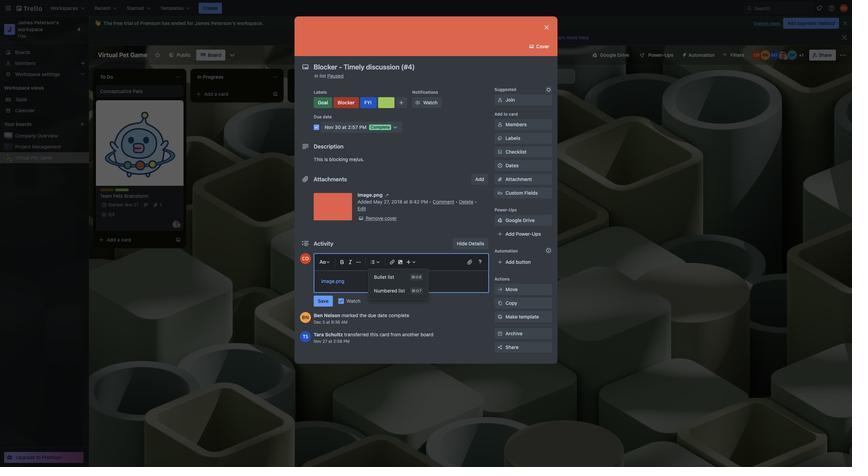 Task type: locate. For each thing, give the bounding box(es) containing it.
plans
[[771, 21, 781, 26]]

0 vertical spatial watch
[[424, 100, 438, 106]]

1 horizontal spatial color: green, title: "goal" element
[[392, 90, 406, 95]]

image.png down bold ⌘b icon
[[322, 279, 345, 284]]

sm image inside checklist link
[[497, 149, 504, 156]]

team left task
[[115, 189, 126, 194]]

game inside board name text field
[[130, 51, 147, 59]]

pet down the trial
[[119, 51, 129, 59]]

christina overa (christinaovera) image
[[840, 4, 849, 12], [752, 50, 762, 60]]

1 vertical spatial google drive
[[506, 218, 535, 223]]

1 vertical spatial ben nelson (bennelson96) image
[[300, 313, 311, 324]]

sm image left checklist
[[497, 149, 504, 156]]

card inside tara schultz transferred this card from another board nov 27 at 2:58 pm
[[380, 332, 390, 338]]

0 vertical spatial power-ups
[[649, 52, 674, 58]]

company
[[15, 133, 36, 139]]

create from template… image
[[370, 92, 376, 97]]

sm image for automation
[[680, 50, 689, 59]]

1 vertical spatial james peterson (jamespeterson93) image
[[173, 220, 181, 229]]

1 horizontal spatial premium
[[140, 20, 161, 26]]

date right due
[[378, 313, 388, 319]]

0 horizontal spatial labels
[[314, 90, 327, 95]]

1 horizontal spatial ups
[[532, 231, 541, 237]]

ups down "custom"
[[509, 208, 517, 213]]

date right due at the top left
[[323, 114, 332, 120]]

members link down boards
[[0, 58, 89, 69]]

premium right of
[[140, 20, 161, 26]]

timely
[[414, 95, 428, 100]]

1 horizontal spatial power-
[[516, 231, 532, 237]]

nov inside "option"
[[400, 104, 408, 109]]

pets up started:
[[113, 193, 123, 199]]

Nov 30 checkbox
[[392, 102, 416, 111]]

sm image for copy
[[497, 300, 504, 307]]

list right bullet
[[388, 275, 395, 280]]

ups inside button
[[665, 52, 674, 58]]

lists image
[[369, 258, 377, 267]]

star or unstar board image
[[155, 52, 161, 58]]

pets right 'conceptualize'
[[133, 88, 143, 94]]

share left show menu image
[[819, 52, 833, 58]]

workspace
[[237, 20, 262, 26], [18, 26, 43, 32]]

1 horizontal spatial this
[[351, 35, 361, 40]]

1 vertical spatial share
[[506, 345, 519, 351]]

0 / 2
[[108, 212, 115, 217]]

goal up color: bold lime, title: none image
[[392, 90, 401, 95]]

nov 27 at 2:58 pm link
[[314, 339, 350, 344]]

add button
[[506, 259, 531, 265]]

board left the set
[[363, 35, 376, 40]]

pet down project management
[[31, 155, 38, 161]]

0 horizontal spatial 30
[[335, 124, 341, 130]]

1 horizontal spatial peterson's
[[211, 20, 236, 26]]

search image
[[747, 5, 753, 11]]

1 vertical spatial pets
[[113, 193, 123, 199]]

color: yellow, title: none image
[[100, 189, 114, 192]]

1 horizontal spatial date
[[378, 313, 388, 319]]

members link up labels link
[[495, 119, 553, 130]]

None text field
[[311, 61, 537, 73]]

to right the set
[[391, 35, 396, 40]]

1 horizontal spatial virtual
[[98, 51, 118, 59]]

image.png
[[358, 192, 383, 198], [322, 279, 345, 284]]

watch down notifications
[[424, 100, 438, 106]]

added
[[358, 199, 372, 205]]

30 for nov 30 at 2:57 pm
[[335, 124, 341, 130]]

0 horizontal spatial create from template… image
[[175, 238, 181, 243]]

delete edit
[[358, 199, 474, 212]]

italic ⌘i image
[[347, 258, 355, 267]]

james peterson (jamespeterson93) image
[[779, 50, 789, 60], [173, 220, 181, 229]]

delete link
[[459, 199, 474, 205]]

0 horizontal spatial pm
[[344, 339, 350, 344]]

1 horizontal spatial team
[[115, 189, 126, 194]]

0 vertical spatial fyi
[[422, 90, 429, 95]]

blocker for -
[[392, 95, 409, 100]]

nov
[[400, 104, 408, 109], [325, 124, 334, 130], [125, 203, 133, 208], [314, 339, 322, 344]]

comment link
[[433, 199, 455, 205]]

sm image inside make template link
[[497, 314, 504, 321]]

goal up due date
[[318, 100, 328, 106]]

brainstorm
[[124, 193, 149, 199]]

pets for conceptualize
[[133, 88, 143, 94]]

ben nelson (bennelson96) image left dec
[[300, 313, 311, 324]]

0 vertical spatial this
[[351, 35, 361, 40]]

nov down tara
[[314, 339, 322, 344]]

your
[[4, 121, 15, 127]]

peterson's up boards link
[[34, 20, 59, 25]]

1 horizontal spatial watch
[[424, 100, 438, 106]]

pets
[[133, 88, 143, 94], [113, 193, 123, 199]]

sm image inside copy link
[[497, 300, 504, 307]]

2 vertical spatial power-
[[516, 231, 532, 237]]

suggested
[[495, 87, 517, 92]]

group containing bullet list
[[369, 271, 429, 298]]

1 horizontal spatial 27
[[323, 339, 328, 344]]

to down join
[[504, 112, 508, 117]]

me/us.
[[350, 157, 364, 162]]

0 vertical spatial pets
[[133, 88, 143, 94]]

1 vertical spatial google
[[506, 218, 522, 223]]

sm image right power-ups button
[[680, 50, 689, 59]]

share down archive
[[506, 345, 519, 351]]

custom
[[506, 190, 524, 196]]

your boards with 3 items element
[[4, 120, 69, 129]]

ben nelson (bennelson96) image
[[761, 50, 771, 60], [300, 313, 311, 324]]

blocker for fyi
[[407, 90, 422, 95]]

add to card
[[495, 112, 518, 117]]

team task
[[115, 189, 136, 194]]

color: green, title: "goal" element up due date
[[314, 97, 332, 108]]

Main content area, start typing to enter text. text field
[[322, 278, 482, 286]]

members down add to card
[[506, 122, 527, 128]]

power- inside button
[[649, 52, 665, 58]]

0 vertical spatial share
[[819, 52, 833, 58]]

-
[[410, 95, 412, 100]]

to for upgrade to premium
[[36, 455, 41, 461]]

sm image
[[546, 86, 553, 93], [497, 97, 504, 104], [415, 99, 422, 106], [497, 121, 504, 128], [497, 135, 504, 142], [384, 192, 391, 199], [358, 215, 365, 222], [497, 217, 504, 224], [497, 287, 504, 293], [497, 300, 504, 307]]

automation inside 'button'
[[689, 52, 715, 58]]

share button
[[810, 50, 837, 61], [495, 342, 553, 353]]

filters
[[731, 52, 745, 58]]

1 vertical spatial ups
[[509, 208, 517, 213]]

0 vertical spatial members link
[[0, 58, 89, 69]]

labels down in on the top
[[314, 90, 327, 95]]

27 down tara
[[323, 339, 328, 344]]

30 inside the "nov 30" "option"
[[409, 104, 414, 109]]

0 vertical spatial virtual
[[98, 51, 118, 59]]

5
[[323, 320, 325, 325]]

27,
[[384, 199, 390, 205]]

0 horizontal spatial to
[[36, 455, 41, 461]]

template
[[519, 314, 539, 320]]

is left 'blocking'
[[325, 157, 328, 162]]

in
[[315, 73, 319, 79]]

1 for blocker - timely discussion (#4)
[[436, 104, 437, 109]]

board inside tara schultz transferred this card from another board nov 27 at 2:58 pm
[[421, 332, 434, 338]]

list right in on the top
[[320, 73, 326, 79]]

pets inside conceptualize pets link
[[133, 88, 143, 94]]

0 vertical spatial image.png
[[358, 192, 383, 198]]

for
[[187, 20, 194, 26]]

christina overa (christinaovera) image
[[300, 254, 311, 265]]

peterson's down create button
[[211, 20, 236, 26]]

30 down -
[[409, 104, 414, 109]]

wave image
[[95, 20, 101, 26]]

1 horizontal spatial drive
[[618, 52, 630, 58]]

board left customize views icon
[[208, 52, 222, 58]]

open help dialog image
[[476, 258, 485, 267]]

watch up marked on the left
[[347, 299, 361, 304]]

pet inside board name text field
[[119, 51, 129, 59]]

ups up add button 'button' on the bottom right of page
[[532, 231, 541, 237]]

cover link
[[527, 41, 554, 52]]

virtual down the
[[98, 51, 118, 59]]

premium right upgrade at the left bottom of page
[[42, 455, 62, 461]]

0 vertical spatial color: green, title: "goal" element
[[392, 90, 406, 95]]

sm image inside cover link
[[529, 43, 535, 50]]

sm image inside archive link
[[497, 331, 504, 338]]

image.png up added in the top of the page
[[358, 192, 383, 198]]

2:58
[[334, 339, 343, 344]]

labels link
[[495, 133, 553, 144]]

pets for team
[[113, 193, 123, 199]]

share button down archive link
[[495, 342, 553, 353]]

filters button
[[721, 50, 747, 61]]

0 horizontal spatial team
[[100, 193, 112, 199]]

sm image inside watch button
[[415, 99, 422, 106]]

fields
[[525, 190, 538, 196]]

1 horizontal spatial create from template… image
[[273, 92, 278, 97]]

nov inside tara schultz transferred this card from another board nov 27 at 2:58 pm
[[314, 339, 322, 344]]

color: blue, title: "fyi" element up watch button
[[422, 90, 436, 95]]

is left the set
[[378, 35, 382, 40]]

0 vertical spatial create from template… image
[[273, 92, 278, 97]]

1 down the blocker - timely discussion (#4) link
[[436, 104, 437, 109]]

1 for team pets brainstorm
[[160, 203, 162, 208]]

watch inside button
[[424, 100, 438, 106]]

0 vertical spatial members
[[15, 60, 36, 66]]

james up free
[[18, 20, 33, 25]]

virtual pet game link
[[15, 155, 85, 161]]

pm right 2:58
[[344, 339, 350, 344]]

virtual pet game down free
[[98, 51, 147, 59]]

ben nelson (bennelson96) image left the jeremy miller (jeremymiller198) image
[[761, 50, 771, 60]]

members down boards
[[15, 60, 36, 66]]

christina overa (christinaovera) image left gary orlando (garyorlando) icon
[[752, 50, 762, 60]]

sm image left archive
[[497, 331, 504, 338]]

list down image.png text field
[[399, 288, 405, 294]]

christina overa (christinaovera) image right open information menu image
[[840, 4, 849, 12]]

0 horizontal spatial a
[[117, 237, 120, 243]]

2 horizontal spatial create from template… image
[[468, 173, 473, 179]]

30 left "2:57"
[[335, 124, 341, 130]]

labels up checklist
[[506, 135, 521, 141]]

1 vertical spatial virtual
[[15, 155, 29, 161]]

0 horizontal spatial members
[[15, 60, 36, 66]]

0 vertical spatial to
[[391, 35, 396, 40]]

this down description
[[314, 157, 323, 162]]

team for team pets brainstorm
[[100, 193, 112, 199]]

1 vertical spatial pet
[[31, 155, 38, 161]]

0 vertical spatial color: red, title: "blocker" element
[[407, 90, 422, 95]]

create from template… image
[[273, 92, 278, 97], [468, 173, 473, 179], [175, 238, 181, 243]]

image.png inside image.png text field
[[322, 279, 345, 284]]

game down 'management' on the left of the page
[[39, 155, 52, 161]]

banner containing 👋
[[89, 16, 853, 30]]

drive
[[618, 52, 630, 58], [523, 218, 535, 223]]

peterson's inside james peterson's workspace free
[[34, 20, 59, 25]]

james peterson's workspace link
[[18, 20, 60, 32]]

0 vertical spatial list
[[320, 73, 326, 79]]

0 horizontal spatial date
[[323, 114, 332, 120]]

1 down team pets brainstorm link
[[160, 203, 162, 208]]

paused
[[328, 73, 344, 79]]

sm image inside the move link
[[497, 287, 504, 293]]

0 horizontal spatial google
[[506, 218, 522, 223]]

0 horizontal spatial drive
[[523, 218, 535, 223]]

open information menu image
[[829, 5, 836, 12]]

share for top share button
[[819, 52, 833, 58]]

1 vertical spatial share button
[[495, 342, 553, 353]]

table
[[15, 97, 27, 102]]

views
[[31, 85, 44, 91]]

0 vertical spatial board
[[363, 35, 376, 40]]

banner
[[89, 16, 853, 30]]

1 vertical spatial this
[[314, 157, 323, 162]]

this for this is blocking me/us.
[[314, 157, 323, 162]]

transferred
[[345, 332, 369, 338]]

virtual pet game down project management
[[15, 155, 52, 161]]

board right another
[[421, 332, 434, 338]]

ups
[[665, 52, 674, 58], [509, 208, 517, 213], [532, 231, 541, 237]]

date inside ben nelson marked the due date complete dec 5 at 9:38 am
[[378, 313, 388, 319]]

at inside tara schultz transferred this card from another board nov 27 at 2:58 pm
[[329, 339, 333, 344]]

notifications
[[413, 90, 438, 95]]

1 vertical spatial color: blue, title: "fyi" element
[[361, 97, 377, 108]]

virtual
[[98, 51, 118, 59], [15, 155, 29, 161]]

virtual down project
[[15, 155, 29, 161]]

dec
[[314, 320, 322, 325]]

drive left power-ups button
[[618, 52, 630, 58]]

1 horizontal spatial members
[[506, 122, 527, 128]]

0 horizontal spatial virtual pet game
[[15, 155, 52, 161]]

hide details link
[[453, 239, 489, 250]]

pm inside tara schultz transferred this card from another board nov 27 at 2:58 pm
[[344, 339, 350, 344]]

sm image inside labels link
[[497, 135, 504, 142]]

27 down brainstorm
[[134, 203, 139, 208]]

0 horizontal spatial color: green, title: "goal" element
[[314, 97, 332, 108]]

mark due date as complete image
[[314, 125, 319, 130]]

premium
[[140, 20, 161, 26], [42, 455, 62, 461]]

bullet list
[[374, 275, 395, 280]]

2 horizontal spatial to
[[504, 112, 508, 117]]

hide details
[[457, 241, 485, 247]]

gary orlando (garyorlando) image
[[770, 50, 780, 60]]

automation left filters button
[[689, 52, 715, 58]]

at
[[523, 35, 527, 40], [342, 124, 347, 130], [404, 199, 408, 205], [326, 320, 330, 325], [329, 339, 333, 344]]

0 vertical spatial share button
[[810, 50, 837, 61]]

to right upgrade at the left bottom of page
[[36, 455, 41, 461]]

1 horizontal spatial labels
[[506, 135, 521, 141]]

create from template… image for middle add a card button
[[273, 92, 278, 97]]

27
[[134, 203, 139, 208], [323, 339, 328, 344]]

remove cover
[[366, 216, 397, 221]]

due date
[[314, 114, 332, 120]]

0 horizontal spatial share
[[506, 345, 519, 351]]

of
[[134, 20, 139, 26]]

james right 'for'
[[195, 20, 210, 26]]

1 horizontal spatial is
[[378, 35, 382, 40]]

2 vertical spatial create from template… image
[[175, 238, 181, 243]]

color: blue, title: "fyi" element
[[422, 90, 436, 95], [361, 97, 377, 108]]

tara schultz (taraschultz7) image
[[300, 332, 311, 343]]

share button left show menu image
[[810, 50, 837, 61]]

sm image inside join link
[[497, 97, 504, 104]]

sm image for google drive
[[497, 217, 504, 224]]

automation up add button
[[495, 249, 518, 254]]

1 horizontal spatial workspace
[[237, 20, 262, 26]]

color: blue, title: "fyi" element down create from template… icon
[[361, 97, 377, 108]]

learn more here link
[[550, 35, 589, 40]]

board
[[363, 35, 376, 40], [421, 332, 434, 338]]

⌘⇧7
[[412, 289, 422, 293]]

save button
[[314, 296, 333, 307]]

due
[[368, 313, 377, 319]]

at left 2:58
[[329, 339, 333, 344]]

1 horizontal spatial power-ups
[[649, 52, 674, 58]]

blocker
[[407, 90, 422, 95], [392, 95, 409, 100], [338, 100, 355, 106]]

at right 5
[[326, 320, 330, 325]]

0 horizontal spatial this
[[314, 157, 323, 162]]

at left any
[[523, 35, 527, 40]]

blocker fyi
[[407, 90, 429, 95]]

workspace inside james peterson's workspace free
[[18, 26, 43, 32]]

boards
[[15, 49, 31, 55]]

1 vertical spatial workspace
[[18, 26, 43, 32]]

color: green, title: "goal" element
[[392, 90, 406, 95], [314, 97, 332, 108]]

0 vertical spatial 30
[[409, 104, 414, 109]]

pm right "2:57"
[[360, 124, 367, 130]]

0 vertical spatial is
[[378, 35, 382, 40]]

card for create from template… image corresponding to add a card button to the left
[[121, 237, 131, 243]]

james
[[18, 20, 33, 25], [195, 20, 210, 26]]

1 right the jeremy miller (jeremymiller198) image
[[802, 53, 804, 58]]

time.
[[538, 35, 550, 40]]

1 horizontal spatial board
[[421, 332, 434, 338]]

0 horizontal spatial goal
[[318, 100, 328, 106]]

nov right color: bold lime, title: none image
[[400, 104, 408, 109]]

pets inside team pets brainstorm link
[[113, 193, 123, 199]]

0 vertical spatial google
[[601, 52, 617, 58]]

power-
[[649, 52, 665, 58], [495, 208, 509, 213], [516, 231, 532, 237]]

pm right '9:42'
[[421, 199, 428, 205]]

2 vertical spatial list
[[399, 288, 405, 294]]

google drive inside button
[[601, 52, 630, 58]]

a
[[215, 91, 217, 97], [312, 91, 315, 97], [117, 237, 120, 243]]

complete
[[371, 125, 390, 130]]

attach and insert link image
[[467, 259, 474, 266]]

button
[[516, 259, 531, 265]]

1 horizontal spatial 1
[[436, 104, 437, 109]]

color: red, title: "blocker" element
[[407, 90, 422, 95], [334, 97, 359, 108]]

game left star or unstar board image
[[130, 51, 147, 59]]

0 vertical spatial game
[[130, 51, 147, 59]]

remove cover link
[[358, 215, 397, 222]]

company overview
[[15, 133, 58, 139]]

dates button
[[495, 160, 553, 171]]

text styles image
[[319, 258, 327, 267]]

color: green, title: "goal" element left -
[[392, 90, 406, 95]]

2 horizontal spatial ups
[[665, 52, 674, 58]]

sm image for checklist
[[497, 149, 504, 156]]

is
[[378, 35, 382, 40], [325, 157, 328, 162]]

sm image down any
[[529, 43, 535, 50]]

card for create from template… icon
[[316, 91, 326, 97]]

sm image for labels
[[497, 135, 504, 142]]

this left the set
[[351, 35, 361, 40]]

started:
[[108, 203, 124, 208]]

power- inside "link"
[[516, 231, 532, 237]]

team pets brainstorm
[[100, 193, 149, 199]]

group
[[369, 271, 429, 298]]

1 horizontal spatial automation
[[689, 52, 715, 58]]

0 vertical spatial 27
[[134, 203, 139, 208]]

sm image for move
[[497, 287, 504, 293]]

1 horizontal spatial members link
[[495, 119, 553, 130]]

google inside button
[[601, 52, 617, 58]]

numbered
[[374, 288, 398, 294]]

ups left the "automation" 'button'
[[665, 52, 674, 58]]

to
[[391, 35, 396, 40], [504, 112, 508, 117], [36, 455, 41, 461]]

1 vertical spatial watch
[[347, 299, 361, 304]]

archive
[[506, 331, 523, 337]]

sm image for archive
[[497, 331, 504, 338]]

hide
[[457, 241, 468, 247]]

sm image inside the "automation" 'button'
[[680, 50, 689, 59]]

sm image
[[529, 43, 535, 50], [680, 50, 689, 59], [497, 149, 504, 156], [497, 314, 504, 321], [497, 331, 504, 338]]

1 horizontal spatial pets
[[133, 88, 143, 94]]

google
[[601, 52, 617, 58], [506, 218, 522, 223]]

this
[[370, 332, 379, 338]]

0 horizontal spatial watch
[[347, 299, 361, 304]]

conceptualize pets
[[100, 88, 143, 94]]

1 horizontal spatial list
[[388, 275, 395, 280]]

1 horizontal spatial pet
[[119, 51, 129, 59]]

drive up add power-ups
[[523, 218, 535, 223]]

public button
[[165, 50, 195, 61]]

team down color: yellow, title: none image
[[100, 193, 112, 199]]

board right public.
[[415, 35, 429, 40]]

1 vertical spatial board
[[421, 332, 434, 338]]

sm image left the 'make'
[[497, 314, 504, 321]]

save
[[318, 299, 329, 304]]



Task type: vqa. For each thing, say whether or not it's contained in the screenshot.
Bold ⌘B "icon"
yes



Task type: describe. For each thing, give the bounding box(es) containing it.
more
[[567, 35, 578, 40]]

custom fields button
[[495, 190, 553, 197]]

create
[[203, 5, 218, 11]]

virtual inside board name text field
[[98, 51, 118, 59]]

Mark due date as complete checkbox
[[314, 125, 319, 130]]

👋
[[95, 20, 101, 26]]

activity
[[314, 241, 334, 247]]

(#4)
[[454, 95, 464, 100]]

0 vertical spatial premium
[[140, 20, 161, 26]]

1 horizontal spatial add a card
[[204, 91, 229, 97]]

project management
[[15, 144, 61, 150]]

to for add to card
[[504, 112, 508, 117]]

list for bullet
[[388, 275, 395, 280]]

1 horizontal spatial fyi
[[422, 90, 429, 95]]

⌘⇧8
[[412, 275, 422, 280]]

join link
[[495, 95, 553, 106]]

0 horizontal spatial virtual
[[15, 155, 29, 161]]

join
[[506, 97, 515, 103]]

added may 27, 2018 at 9:42 pm
[[358, 199, 428, 205]]

0 horizontal spatial share button
[[495, 342, 553, 353]]

1 vertical spatial power-ups
[[495, 208, 517, 213]]

2 horizontal spatial pm
[[421, 199, 428, 205]]

j link
[[4, 24, 15, 35]]

1 vertical spatial board
[[208, 52, 222, 58]]

nov down due date
[[325, 124, 334, 130]]

tara
[[314, 332, 324, 338]]

its
[[477, 35, 482, 40]]

create from template… image for add a card button to the left
[[175, 238, 181, 243]]

0 horizontal spatial christina overa (christinaovera) image
[[752, 50, 762, 60]]

1 vertical spatial members link
[[495, 119, 553, 130]]

0 horizontal spatial google drive
[[506, 218, 535, 223]]

2
[[112, 212, 115, 217]]

edit link
[[358, 206, 366, 212]]

trial
[[124, 20, 133, 26]]

description
[[314, 144, 344, 150]]

1 vertical spatial power-
[[495, 208, 509, 213]]

table link
[[15, 96, 85, 103]]

9:42
[[410, 199, 420, 205]]

0 horizontal spatial ben nelson (bennelson96) image
[[300, 313, 311, 324]]

at inside ben nelson marked the due date complete dec 5 at 9:38 am
[[326, 320, 330, 325]]

james inside james peterson's workspace free
[[18, 20, 33, 25]]

set
[[383, 35, 390, 40]]

0 vertical spatial color: blue, title: "fyi" element
[[422, 90, 436, 95]]

change
[[458, 35, 475, 40]]

/
[[111, 212, 112, 217]]

+
[[800, 53, 802, 58]]

upgrade to premium
[[16, 455, 62, 461]]

team for team task
[[115, 189, 126, 194]]

copy link
[[495, 298, 553, 309]]

1 horizontal spatial add a card button
[[193, 89, 270, 100]]

j
[[8, 25, 12, 33]]

show menu image
[[840, 52, 847, 59]]

Search field
[[753, 3, 813, 13]]

2 horizontal spatial add a card button
[[291, 89, 367, 100]]

list for numbered
[[399, 288, 405, 294]]

free
[[18, 34, 26, 39]]

from
[[391, 332, 401, 338]]

add inside 'button'
[[506, 259, 515, 265]]

board link
[[196, 50, 226, 61]]

color: bold lime, title: none image
[[378, 97, 395, 108]]

1 horizontal spatial james
[[195, 20, 210, 26]]

this is blocking me/us.
[[314, 157, 364, 162]]

archive link
[[495, 329, 553, 340]]

0 horizontal spatial members link
[[0, 58, 89, 69]]

image.png link
[[322, 279, 345, 284]]

jeremy miller (jeremymiller198) image
[[788, 50, 797, 60]]

0
[[108, 212, 111, 217]]

1 vertical spatial color: green, title: "goal" element
[[314, 97, 332, 108]]

1 vertical spatial premium
[[42, 455, 62, 461]]

bullet
[[374, 275, 387, 280]]

move link
[[495, 284, 553, 295]]

1 vertical spatial game
[[39, 155, 52, 161]]

attachments
[[314, 177, 347, 183]]

free
[[113, 20, 123, 26]]

add power-ups
[[506, 231, 541, 237]]

calendar link
[[15, 107, 85, 114]]

1 horizontal spatial pm
[[360, 124, 367, 130]]

this board is set to public. board admins can change its visibility setting at any time. learn more here
[[351, 35, 589, 40]]

link image
[[388, 258, 397, 267]]

workspace views
[[4, 85, 44, 91]]

team pets brainstorm link
[[100, 193, 180, 200]]

ben nelson marked the due date complete dec 5 at 9:38 am
[[314, 313, 410, 325]]

this for this board is set to public. board admins can change its visibility setting at any time. learn more here
[[351, 35, 361, 40]]

add inside button
[[476, 177, 485, 182]]

move
[[506, 287, 518, 293]]

0 vertical spatial date
[[323, 114, 332, 120]]

delete
[[459, 199, 474, 205]]

list for in
[[320, 73, 326, 79]]

upgrade to premium link
[[4, 453, 84, 464]]

checklist
[[506, 149, 527, 155]]

sm image for join
[[497, 97, 504, 104]]

virtual pet game inside board name text field
[[98, 51, 147, 59]]

add inside "link"
[[506, 231, 515, 237]]

0 horizontal spatial add a card button
[[96, 235, 173, 246]]

dec 5 at 9:38 am link
[[314, 320, 348, 325]]

drive inside google drive button
[[618, 52, 630, 58]]

group inside editor toolbar toolbar
[[369, 271, 429, 298]]

add button
[[471, 174, 489, 185]]

add board image
[[80, 122, 85, 127]]

virtual pet game inside virtual pet game link
[[15, 155, 52, 161]]

blocker - timely discussion (#4)
[[392, 95, 464, 100]]

am
[[342, 320, 348, 325]]

1 horizontal spatial a
[[215, 91, 217, 97]]

2 horizontal spatial add a card
[[302, 91, 326, 97]]

9:38
[[331, 320, 340, 325]]

1 vertical spatial members
[[506, 122, 527, 128]]

sm image for watch
[[415, 99, 422, 106]]

2 horizontal spatial 1
[[802, 53, 804, 58]]

google drive button
[[589, 50, 634, 61]]

discussion
[[429, 95, 453, 100]]

here
[[579, 35, 589, 40]]

card for create from template… image for middle add a card button
[[219, 91, 229, 97]]

1 horizontal spatial color: red, title: "blocker" element
[[407, 90, 422, 95]]

bold ⌘b image
[[338, 258, 347, 267]]

0 horizontal spatial 27
[[134, 203, 139, 208]]

editor toolbar toolbar
[[317, 257, 486, 300]]

blocker - timely discussion (#4) link
[[392, 94, 472, 101]]

visibility
[[484, 35, 504, 40]]

customize views image
[[229, 52, 236, 59]]

power-ups inside button
[[649, 52, 674, 58]]

0 vertical spatial goal
[[392, 90, 401, 95]]

watch button
[[413, 97, 442, 108]]

0 horizontal spatial color: blue, title: "fyi" element
[[361, 97, 377, 108]]

paused link
[[328, 73, 344, 79]]

nov down team pets brainstorm
[[125, 203, 133, 208]]

management
[[32, 144, 61, 150]]

share for the left share button
[[506, 345, 519, 351]]

started: nov 27
[[108, 203, 139, 208]]

sm image for suggested
[[546, 86, 553, 93]]

0 notifications image
[[816, 4, 824, 12]]

explore plans button
[[755, 20, 781, 28]]

schultz
[[325, 332, 343, 338]]

at left "2:57"
[[342, 124, 347, 130]]

automation button
[[680, 50, 719, 61]]

boards link
[[0, 47, 89, 58]]

learn
[[553, 35, 565, 40]]

27 inside tara schultz transferred this card from another board nov 27 at 2:58 pm
[[323, 339, 328, 344]]

0 horizontal spatial fyi
[[365, 100, 372, 106]]

sm image for make template
[[497, 314, 504, 321]]

0 vertical spatial christina overa (christinaovera) image
[[840, 4, 849, 12]]

0 horizontal spatial add a card
[[107, 237, 131, 243]]

the
[[360, 313, 367, 319]]

color: bold lime, title: "team task" element
[[115, 189, 136, 194]]

sm image for remove cover
[[358, 215, 365, 222]]

ups inside "link"
[[532, 231, 541, 237]]

overview
[[37, 133, 58, 139]]

add power-ups link
[[495, 229, 553, 240]]

project
[[15, 144, 31, 150]]

image image
[[397, 258, 405, 267]]

boards
[[16, 121, 32, 127]]

1 vertical spatial is
[[325, 157, 328, 162]]

more formatting image
[[355, 258, 363, 267]]

0 vertical spatial james peterson (jamespeterson93) image
[[779, 50, 789, 60]]

at left '9:42'
[[404, 199, 408, 205]]

tara schultz transferred this card from another board nov 27 at 2:58 pm
[[314, 332, 434, 344]]

power-ups button
[[635, 50, 678, 61]]

0 vertical spatial ben nelson (bennelson96) image
[[761, 50, 771, 60]]

upgrade
[[16, 455, 35, 461]]

1 vertical spatial color: red, title: "blocker" element
[[334, 97, 359, 108]]

primary element
[[0, 0, 853, 16]]

your boards
[[4, 121, 32, 127]]

Board name text field
[[95, 50, 151, 61]]

custom fields
[[506, 190, 538, 196]]

1 vertical spatial create from template… image
[[468, 173, 473, 179]]

color: bold lime, title: none image
[[437, 90, 451, 93]]

calendar
[[15, 108, 35, 113]]

1 horizontal spatial board
[[415, 35, 429, 40]]

1 vertical spatial goal
[[318, 100, 328, 106]]

1 vertical spatial automation
[[495, 249, 518, 254]]

the
[[104, 20, 112, 26]]

30 for nov 30
[[409, 104, 414, 109]]

sm image for members
[[497, 121, 504, 128]]

0 horizontal spatial james peterson (jamespeterson93) image
[[173, 220, 181, 229]]

numbered list
[[374, 288, 405, 294]]

2 horizontal spatial a
[[312, 91, 315, 97]]

0 horizontal spatial pet
[[31, 155, 38, 161]]



